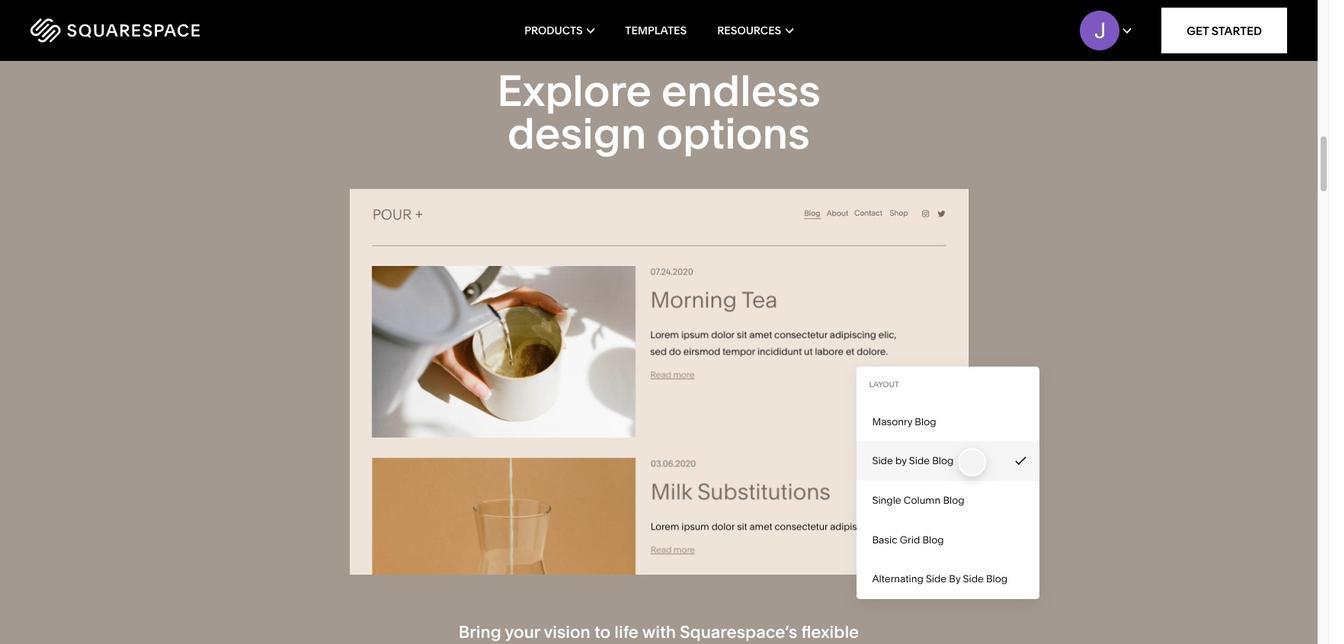 Task type: locate. For each thing, give the bounding box(es) containing it.
explore endless design options
[[497, 65, 821, 159]]

side
[[872, 455, 893, 467], [909, 455, 930, 467], [926, 573, 947, 585], [963, 573, 984, 585]]

dolor
[[712, 328, 735, 340], [712, 520, 735, 531]]

adipiscing inside lorem ipsum dolor sit amet consectetur adipiscing elic, sed do eirsmod tempor incididunt ut labore et dolore.
[[830, 328, 877, 340]]

dolor for lorem ipsum dolor sit amet consectetur adipiscing elic, sed do eirsmod tempor incididunt ut labore et dolore.
[[712, 328, 735, 340]]

adipiscing up et at the right bottom of page
[[830, 328, 877, 340]]

products button
[[525, 0, 595, 61]]

0 vertical spatial adipiscing
[[830, 328, 877, 340]]

options
[[657, 107, 810, 159]]

lorem inside lorem ipsum dolor sit amet consectetur adipiscing elic, sed do eirsmod tempor incididunt ut labore et dolore.
[[651, 328, 680, 340]]

0 vertical spatial ipsum
[[682, 328, 709, 340]]

blog
[[915, 415, 936, 427], [932, 455, 954, 467], [943, 494, 965, 506], [923, 533, 944, 545], [986, 573, 1008, 585]]

dolor up tempor
[[712, 328, 735, 340]]

lorem ipsum dolor sit amet consectetur adipiscing elic, sed do eirsmod tempor incididunt ut labore et dolore.
[[651, 328, 897, 356]]

blog inside side by side blog button
[[932, 455, 954, 467]]

grid
[[900, 533, 920, 545]]

sit inside lorem ipsum dolor sit amet consectetur adipiscing elic, sed do eirsmod tempor incididunt ut labore et dolore.
[[737, 328, 748, 340]]

elic.
[[879, 520, 897, 531]]

1 vertical spatial dolor
[[712, 520, 735, 531]]

dolor down milk substitutions
[[712, 520, 735, 531]]

0 vertical spatial amet
[[750, 328, 773, 340]]

layouts,
[[495, 642, 557, 644]]

2 sit from the top
[[737, 520, 748, 531]]

1 vertical spatial adipiscing
[[830, 520, 877, 531]]

eirsmod
[[684, 345, 721, 356]]

sit down milk substitutions
[[737, 520, 748, 531]]

blog inside single column blog button
[[943, 494, 965, 506]]

blog down the masonry blog "button"
[[932, 455, 954, 467]]

explore
[[497, 65, 652, 116]]

masonry
[[872, 415, 912, 427]]

get
[[1187, 23, 1209, 38]]

ipsum down milk
[[682, 520, 709, 531]]

substitutions
[[697, 478, 831, 504]]

amet up incididunt
[[750, 328, 773, 340]]

consectetur
[[775, 328, 828, 340], [775, 520, 828, 531]]

amet inside lorem ipsum dolor sit amet consectetur adipiscing elic, sed do eirsmod tempor incididunt ut labore et dolore.
[[750, 328, 773, 340]]

1 dolor from the top
[[712, 328, 735, 340]]

morning tea
[[651, 286, 778, 312]]

1 vertical spatial ipsum
[[682, 520, 709, 531]]

2 ipsum from the top
[[682, 520, 709, 531]]

blog right grid
[[923, 533, 944, 545]]

amet
[[750, 328, 773, 340], [750, 520, 773, 531]]

started
[[1212, 23, 1262, 38]]

ipsum inside lorem ipsum dolor sit amet consectetur adipiscing elic, sed do eirsmod tempor incididunt ut labore et dolore.
[[682, 328, 709, 340]]

1 lorem from the top
[[651, 328, 680, 340]]

resources button
[[717, 0, 793, 61]]

ut
[[805, 345, 813, 356]]

1 consectetur from the top
[[775, 328, 828, 340]]

tempor
[[723, 345, 756, 356]]

1 vertical spatial sit
[[737, 520, 748, 531]]

get started link
[[1162, 8, 1287, 53]]

ipsum up eirsmod
[[682, 328, 709, 340]]

2 adipiscing from the top
[[830, 520, 877, 531]]

blog right masonry
[[915, 415, 936, 427]]

side by side blog
[[872, 455, 954, 467]]

adipiscing up basic
[[830, 520, 877, 531]]

do
[[670, 345, 682, 356]]

adipiscing
[[830, 328, 877, 340], [830, 520, 877, 531]]

amet down substitutions
[[750, 520, 773, 531]]

1 vertical spatial consectetur
[[775, 520, 828, 531]]

single
[[872, 494, 901, 506]]

2 lorem from the top
[[651, 520, 680, 531]]

blog right by
[[986, 573, 1008, 585]]

0 vertical spatial dolor
[[712, 328, 735, 340]]

templates link
[[625, 0, 687, 61]]

blog right column on the bottom right
[[943, 494, 965, 506]]

dolor inside lorem ipsum dolor sit amet consectetur adipiscing elic, sed do eirsmod tempor incididunt ut labore et dolore.
[[712, 328, 735, 340]]

1 adipiscing from the top
[[830, 328, 877, 340]]

1 vertical spatial lorem
[[651, 520, 680, 531]]

sit up tempor
[[737, 328, 748, 340]]

0 vertical spatial sit
[[737, 328, 748, 340]]

consectetur inside lorem ipsum dolor sit amet consectetur adipiscing elic, sed do eirsmod tempor incididunt ut labore et dolore.
[[775, 328, 828, 340]]

lorem
[[651, 328, 680, 340], [651, 520, 680, 531]]

with
[[642, 622, 676, 643]]

masonry blog
[[872, 415, 936, 427]]

ipsum
[[682, 328, 709, 340], [682, 520, 709, 531]]

squarespace's
[[680, 622, 797, 643]]

morning
[[651, 286, 737, 312]]

consectetur up ut
[[775, 328, 828, 340]]

1 ipsum from the top
[[682, 328, 709, 340]]

products
[[525, 24, 583, 37]]

consectetur down substitutions
[[775, 520, 828, 531]]

life
[[615, 622, 639, 643]]

1 sit from the top
[[737, 328, 748, 340]]

1 vertical spatial amet
[[750, 520, 773, 531]]

sit
[[737, 328, 748, 340], [737, 520, 748, 531]]

basic grid blog
[[872, 533, 944, 545]]

2 dolor from the top
[[712, 520, 735, 531]]

blog inside the masonry blog "button"
[[915, 415, 936, 427]]

milk
[[651, 478, 692, 504]]

0 vertical spatial consectetur
[[775, 328, 828, 340]]

blog template background image
[[349, 189, 968, 575]]

et
[[846, 345, 855, 356]]

sed
[[651, 345, 667, 356]]

blog
[[455, 642, 491, 644]]

color
[[625, 642, 665, 644]]

design
[[508, 107, 647, 159]]

vision
[[544, 622, 591, 643]]

alternating
[[872, 573, 924, 585]]

tea
[[742, 286, 778, 312]]

1 amet from the top
[[750, 328, 773, 340]]

0 vertical spatial lorem
[[651, 328, 680, 340]]

lorem down milk
[[651, 520, 680, 531]]

bring your vision to life with squarespace's flexible blog layouts, custom color palettes, cohesive fonts
[[441, 622, 876, 644]]

by
[[895, 455, 907, 467]]

milk substitutions
[[651, 478, 831, 504]]

single column blog button
[[857, 481, 1040, 520]]

2 amet from the top
[[750, 520, 773, 531]]

palettes,
[[669, 642, 738, 644]]

lorem up sed
[[651, 328, 680, 340]]

lorem ipsum dolor sit amet consectetur adipiscing elic.
[[651, 520, 897, 531]]

2 consectetur from the top
[[775, 520, 828, 531]]

endless
[[662, 65, 821, 116]]



Task type: vqa. For each thing, say whether or not it's contained in the screenshot.
the bottom new
no



Task type: describe. For each thing, give the bounding box(es) containing it.
elic,
[[879, 328, 897, 340]]

single column blog
[[872, 494, 965, 506]]

masonry blog button
[[857, 402, 1040, 442]]

adipiscing for elic.
[[830, 520, 877, 531]]

amet for lorem ipsum dolor sit amet consectetur adipiscing elic, sed do eirsmod tempor incididunt ut labore et dolore.
[[750, 328, 773, 340]]

flexible
[[801, 622, 859, 643]]

sit for lorem ipsum dolor sit amet consectetur adipiscing elic.
[[737, 520, 748, 531]]

by
[[949, 573, 961, 585]]

labore
[[816, 345, 844, 356]]

squarespace logo link
[[30, 18, 282, 43]]

lorem for lorem ipsum dolor sit amet consectetur adipiscing elic.
[[651, 520, 680, 531]]

column
[[904, 494, 941, 506]]

alternating side by side blog button
[[857, 560, 1040, 599]]

sit for lorem ipsum dolor sit amet consectetur adipiscing elic, sed do eirsmod tempor incididunt ut labore et dolore.
[[737, 328, 748, 340]]

layout
[[869, 379, 899, 389]]

your
[[505, 622, 540, 643]]

ipsum for lorem ipsum dolor sit amet consectetur adipiscing elic.
[[682, 520, 709, 531]]

side by side blog button
[[857, 442, 1040, 481]]

blog inside the basic grid blog button
[[923, 533, 944, 545]]

bring
[[459, 622, 501, 643]]

consectetur for elic.
[[775, 520, 828, 531]]

dolore.
[[857, 345, 889, 356]]

adipiscing for elic,
[[830, 328, 877, 340]]

resources
[[717, 24, 781, 37]]

basic
[[872, 533, 898, 545]]

squarespace logo image
[[30, 18, 200, 43]]

blog inside alternating side by side blog button
[[986, 573, 1008, 585]]

basic grid blog button
[[857, 520, 1040, 560]]

cohesive
[[742, 642, 814, 644]]

dolor for lorem ipsum dolor sit amet consectetur adipiscing elic.
[[712, 520, 735, 531]]

incididunt
[[758, 345, 802, 356]]

custom
[[561, 642, 621, 644]]

get started
[[1187, 23, 1262, 38]]

amet for lorem ipsum dolor sit amet consectetur adipiscing elic.
[[750, 520, 773, 531]]

templates
[[625, 24, 687, 37]]

ipsum for lorem ipsum dolor sit amet consectetur adipiscing elic, sed do eirsmod tempor incididunt ut labore et dolore.
[[682, 328, 709, 340]]

to
[[594, 622, 611, 643]]

lorem for lorem ipsum dolor sit amet consectetur adipiscing elic, sed do eirsmod tempor incididunt ut labore et dolore.
[[651, 328, 680, 340]]

consectetur for elic,
[[775, 328, 828, 340]]

alternating side by side blog
[[872, 573, 1008, 585]]



